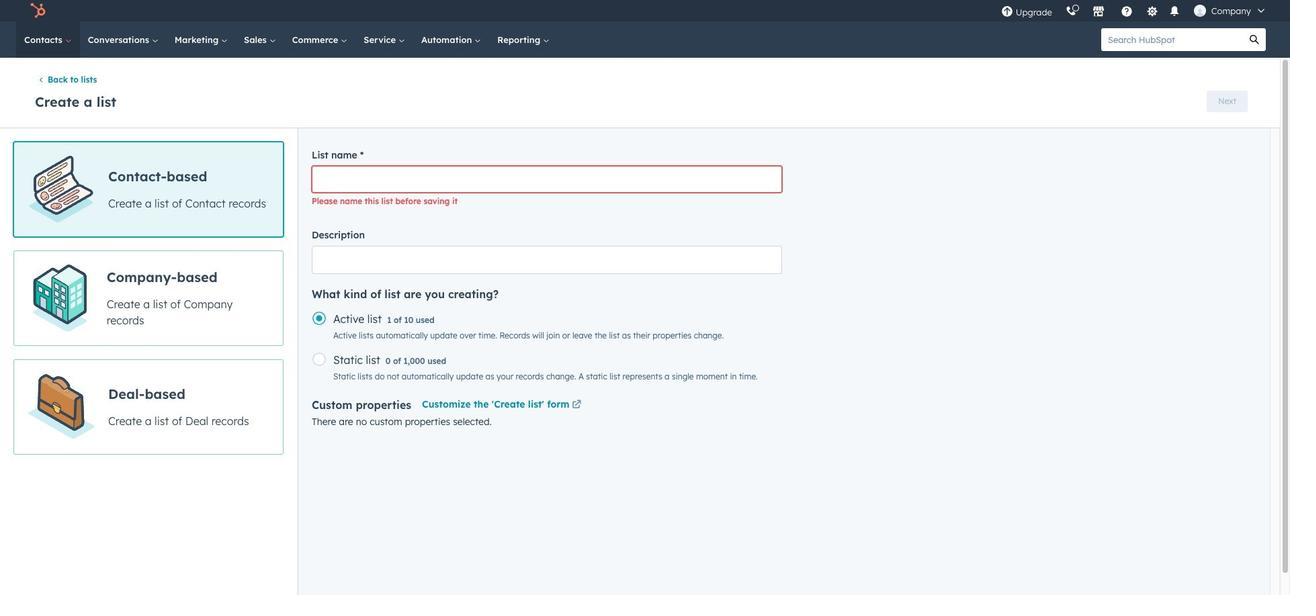 Task type: locate. For each thing, give the bounding box(es) containing it.
banner
[[32, 87, 1248, 115]]

menu
[[995, 0, 1275, 22]]

None checkbox
[[13, 142, 284, 238], [13, 360, 284, 455], [13, 142, 284, 238], [13, 360, 284, 455]]

None checkbox
[[13, 251, 284, 346]]

None text field
[[312, 246, 783, 275]]



Task type: vqa. For each thing, say whether or not it's contained in the screenshot.
"Create" in Create date "Popup Button"
no



Task type: describe. For each thing, give the bounding box(es) containing it.
marketplaces image
[[1093, 6, 1105, 18]]

List name text field
[[312, 166, 783, 193]]

link opens in a new window image
[[572, 398, 582, 414]]

Search HubSpot search field
[[1102, 28, 1244, 51]]

link opens in a new window image
[[572, 401, 582, 411]]

jacob simon image
[[1194, 5, 1207, 17]]



